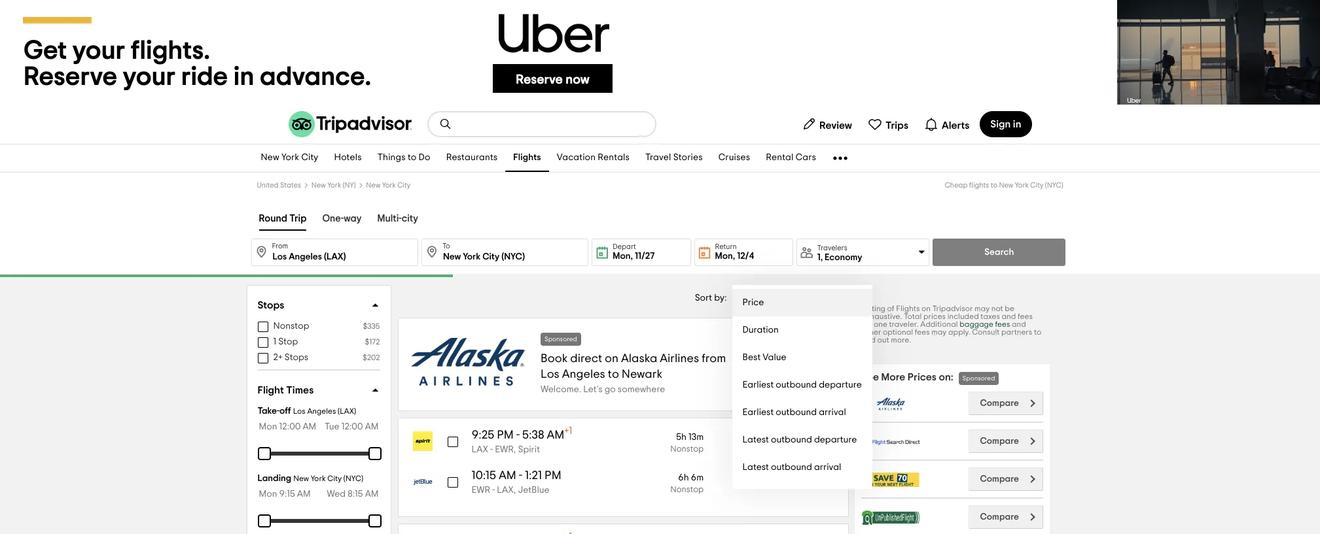 Task type: vqa. For each thing, say whether or not it's contained in the screenshot.
12:00
yes



Task type: locate. For each thing, give the bounding box(es) containing it.
mon down take-
[[259, 423, 277, 432]]

1 vertical spatial 1
[[273, 338, 276, 347]]

compare for third 'compare' button from the top of the page
[[980, 475, 1019, 485]]

1 horizontal spatial (nyc)
[[1046, 182, 1064, 189]]

, down 'travelers'
[[821, 253, 823, 262]]

1 horizontal spatial 12:00
[[342, 423, 363, 432]]

12:00
[[279, 423, 301, 432], [342, 423, 363, 432]]

1 vertical spatial sponsored
[[963, 376, 995, 382]]

mon 9:15 am
[[259, 490, 311, 500]]

return
[[715, 244, 737, 251]]

2 earliest from the top
[[743, 409, 774, 418]]

1 vertical spatial latest
[[743, 464, 769, 473]]

0 horizontal spatial city or airport text field
[[251, 239, 418, 266]]

2 vertical spatial nonstop
[[671, 486, 704, 495]]

united states
[[257, 182, 301, 189]]

fees inside "and other optional fees may apply. consult partners to find out more."
[[915, 329, 930, 337]]

1 earliest from the top
[[743, 381, 774, 390]]

0 horizontal spatial new york city link
[[253, 145, 326, 172]]

1 vertical spatial value
[[763, 354, 787, 363]]

1 vertical spatial ewr
[[472, 486, 491, 496]]

1 vertical spatial best
[[743, 354, 761, 363]]

york left (ny)
[[327, 182, 341, 189]]

earliest for earliest return departure
[[743, 491, 774, 500]]

travel stories link
[[638, 145, 711, 172]]

city up wed
[[328, 475, 342, 483]]

2 horizontal spatial fees
[[1018, 313, 1033, 321]]

compare button
[[969, 392, 1043, 416], [969, 430, 1043, 454], [969, 468, 1043, 492], [969, 506, 1043, 530]]

am inside 10:15 am - 1:21 pm ewr - lax , jetblue
[[499, 471, 516, 483]]

am
[[303, 423, 316, 432], [365, 423, 379, 432], [547, 430, 565, 442], [499, 471, 516, 483], [297, 490, 311, 500], [365, 490, 379, 500]]

0 horizontal spatial fees
[[915, 329, 930, 337]]

1 vertical spatial on
[[605, 353, 619, 365]]

to right flights
[[991, 182, 998, 189]]

12:00 for mon
[[279, 423, 301, 432]]

mon, for mon, 11/27
[[613, 252, 633, 261]]

angeles up tue
[[307, 408, 336, 416]]

12:00 down (lax)
[[342, 423, 363, 432]]

flights up traveler.
[[896, 305, 920, 313]]

0 horizontal spatial on
[[605, 353, 619, 365]]

latest time slider
[[360, 440, 389, 469], [360, 507, 389, 535]]

am right 9:15
[[297, 490, 311, 500]]

mon down landing
[[259, 490, 277, 500]]

0 horizontal spatial los
[[293, 408, 306, 416]]

may left not on the bottom right of the page
[[975, 305, 990, 313]]

2 latest time slider from the top
[[360, 507, 389, 535]]

2 mon, from the left
[[715, 252, 735, 261]]

0 vertical spatial ewr
[[495, 446, 514, 455]]

latest up view
[[743, 436, 769, 445]]

flights left vacation
[[514, 154, 541, 163]]

12:00 down off
[[279, 423, 301, 432]]

may down the 'prices'
[[932, 329, 947, 337]]

0 vertical spatial 1
[[818, 253, 821, 262]]

mon, inside return mon, 12/4
[[715, 252, 735, 261]]

1 horizontal spatial pm
[[545, 471, 562, 483]]

1 earliest time slider from the top
[[250, 440, 279, 469]]

latest left deal
[[743, 464, 769, 473]]

book direct on alaska airlines from los angeles to newark welcome. let's go somewhere
[[541, 353, 726, 394]]

1 compare from the top
[[980, 399, 1019, 409]]

return
[[776, 491, 801, 500]]

latest time slider for wed 8:15 am
[[360, 507, 389, 535]]

0 horizontal spatial ewr
[[472, 486, 491, 496]]

0 horizontal spatial may
[[932, 329, 947, 337]]

1 horizontal spatial new york city
[[366, 182, 411, 189]]

, left jetblue
[[514, 486, 516, 496]]

2 12:00 from the left
[[342, 423, 363, 432]]

am right 5:38
[[547, 430, 565, 442]]

None search field
[[429, 113, 655, 136]]

arrival for latest outbound arrival
[[814, 464, 842, 473]]

arrival down the $337
[[814, 464, 842, 473]]

take-
[[258, 407, 280, 416]]

times
[[286, 386, 314, 396]]

am right tue
[[365, 423, 379, 432]]

am right 8:15
[[365, 490, 379, 500]]

1 vertical spatial earliest time slider
[[250, 507, 279, 535]]

0 horizontal spatial 1
[[273, 338, 276, 347]]

1 horizontal spatial ewr
[[495, 446, 514, 455]]

am for mon 12:00 am
[[303, 423, 316, 432]]

departure down earliest outbound arrival
[[814, 436, 857, 445]]

1 horizontal spatial city or airport text field
[[422, 239, 589, 266]]

0 vertical spatial los
[[541, 369, 560, 381]]

0 vertical spatial latest
[[743, 436, 769, 445]]

mon, down return
[[715, 252, 735, 261]]

jetblue
[[518, 486, 550, 496]]

nonstop for 10:15 am
[[671, 486, 704, 495]]

0 horizontal spatial (nyc)
[[344, 475, 363, 483]]

off
[[280, 407, 291, 416]]

outbound for latest outbound arrival
[[771, 464, 812, 473]]

travel
[[646, 154, 671, 163]]

0 vertical spatial sponsored
[[545, 336, 577, 343]]

, inside travelers 1 , economy
[[821, 253, 823, 262]]

earliest for earliest outbound arrival
[[743, 409, 774, 418]]

outbound
[[776, 381, 817, 390], [776, 409, 817, 418], [771, 436, 812, 445], [771, 464, 812, 473]]

1 left 'stop'
[[273, 338, 276, 347]]

1 compare link from the top
[[969, 392, 1043, 416]]

am down take-off los angeles (lax)
[[303, 423, 316, 432]]

flights
[[514, 154, 541, 163], [896, 305, 920, 313]]

los down book
[[541, 369, 560, 381]]

earliest down view
[[743, 491, 774, 500]]

1 mon, from the left
[[613, 252, 633, 261]]

tripadvisor
[[932, 305, 973, 313]]

multi-city link
[[377, 209, 418, 231]]

0 vertical spatial nonstop
[[273, 322, 309, 331]]

0 vertical spatial departure
[[819, 381, 862, 390]]

rentals
[[598, 154, 630, 163]]

return mon, 12/4
[[715, 244, 754, 261]]

1 latest from the top
[[743, 436, 769, 445]]

fees inside listing of flights on tripadvisor may not be exhaustive. total prices included taxes and fees for one traveler. additional
[[1018, 313, 1033, 321]]

10:15 am - 1:21 pm ewr - lax , jetblue
[[472, 471, 562, 496]]

1 vertical spatial lax
[[497, 486, 514, 496]]

and down be in the bottom of the page
[[1012, 321, 1026, 329]]

angeles down direct
[[562, 369, 606, 381]]

2 city or airport text field from the left
[[422, 239, 589, 266]]

outbound for earliest outbound departure
[[776, 381, 817, 390]]

departure right return
[[803, 491, 846, 500]]

2 latest from the top
[[743, 464, 769, 473]]

fees down the total
[[915, 329, 930, 337]]

earliest up earliest outbound arrival
[[743, 381, 774, 390]]

rental cars
[[766, 154, 817, 163]]

out
[[877, 337, 889, 344]]

0 horizontal spatial new york city
[[261, 154, 319, 163]]

(nyc) inside landing new york city (nyc)
[[344, 475, 363, 483]]

1 vertical spatial flights
[[896, 305, 920, 313]]

partners
[[1001, 329, 1032, 337]]

one-way
[[322, 214, 362, 224]]

may
[[975, 305, 990, 313], [932, 329, 947, 337]]

0 vertical spatial new york city
[[261, 154, 319, 163]]

los right off
[[293, 408, 306, 416]]

1 mon from the top
[[259, 423, 277, 432]]

latest time slider down 8:15
[[360, 507, 389, 535]]

4 compare button from the top
[[969, 506, 1043, 530]]

1 vertical spatial may
[[932, 329, 947, 337]]

on up additional
[[922, 305, 931, 313]]

city down things to do link
[[398, 182, 411, 189]]

1 latest time slider from the top
[[360, 440, 389, 469]]

on inside listing of flights on tripadvisor may not be exhaustive. total prices included taxes and fees for one traveler. additional
[[922, 305, 931, 313]]

1 vertical spatial latest time slider
[[360, 507, 389, 535]]

1 vertical spatial new york city
[[366, 182, 411, 189]]

0 vertical spatial angeles
[[562, 369, 606, 381]]

lax left jetblue
[[497, 486, 514, 496]]

economy
[[825, 253, 863, 262]]

0 vertical spatial ,
[[821, 253, 823, 262]]

latest outbound arrival
[[743, 464, 842, 473]]

best right by:
[[740, 294, 758, 303]]

to right partners
[[1034, 329, 1042, 337]]

pm right 1:21
[[545, 471, 562, 483]]

0 horizontal spatial lax
[[472, 446, 488, 455]]

best down duration
[[743, 354, 761, 363]]

6h 6m nonstop
[[671, 474, 704, 495]]

trip
[[290, 214, 307, 224]]

1 vertical spatial arrival
[[814, 464, 842, 473]]

0 vertical spatial on
[[922, 305, 931, 313]]

1 vertical spatial mon
[[259, 490, 277, 500]]

earliest time slider
[[250, 440, 279, 469], [250, 507, 279, 535]]

value down duration
[[763, 354, 787, 363]]

restaurants link
[[438, 145, 506, 172]]

stops down 'stop'
[[285, 354, 308, 363]]

latest
[[743, 436, 769, 445], [743, 464, 769, 473]]

1 horizontal spatial lax
[[497, 486, 514, 496]]

departure for latest outbound departure
[[814, 436, 857, 445]]

may inside "and other optional fees may apply. consult partners to find out more."
[[932, 329, 947, 337]]

stops up 1 stop
[[258, 301, 284, 311]]

value up duration
[[760, 294, 784, 303]]

0 horizontal spatial mon,
[[613, 252, 633, 261]]

$172
[[365, 339, 380, 346]]

outbound for latest outbound departure
[[771, 436, 812, 445]]

0 vertical spatial flights
[[514, 154, 541, 163]]

1 vertical spatial (nyc)
[[344, 475, 363, 483]]

2 compare from the top
[[980, 437, 1019, 447]]

0 vertical spatial latest time slider
[[360, 440, 389, 469]]

from
[[272, 243, 288, 250]]

4 compare link from the top
[[969, 506, 1043, 530]]

arrival
[[819, 409, 846, 418], [814, 464, 842, 473]]

best value down duration
[[743, 354, 787, 363]]

0 horizontal spatial flights
[[514, 154, 541, 163]]

ewr down 9:25 pm - 5:38 am + 1
[[495, 446, 514, 455]]

landing
[[258, 475, 291, 484]]

book
[[541, 353, 568, 365]]

angeles inside book direct on alaska airlines from los angeles to newark welcome. let's go somewhere
[[562, 369, 606, 381]]

york up mon 9:15 am at the left of page
[[311, 475, 326, 483]]

1 vertical spatial los
[[293, 408, 306, 416]]

earliest up latest outbound departure
[[743, 409, 774, 418]]

0 horizontal spatial angeles
[[307, 408, 336, 416]]

mon, for mon, 12/4
[[715, 252, 735, 261]]

new york city up states
[[261, 154, 319, 163]]

ewr down 10:15
[[472, 486, 491, 496]]

taxes
[[981, 313, 1000, 321]]

nonstop for 9:25 pm
[[671, 446, 704, 454]]

0 vertical spatial mon
[[259, 423, 277, 432]]

0 vertical spatial pm
[[497, 430, 514, 442]]

new york city link down the things
[[366, 182, 411, 189]]

6m
[[691, 474, 704, 483]]

, left "spirit"
[[514, 446, 516, 455]]

0 vertical spatial may
[[975, 305, 990, 313]]

search image
[[439, 118, 452, 131]]

1 vertical spatial nonstop
[[671, 446, 704, 454]]

nonstop
[[273, 322, 309, 331], [671, 446, 704, 454], [671, 486, 704, 495]]

view deal
[[761, 465, 802, 474]]

mon
[[259, 423, 277, 432], [259, 490, 277, 500]]

new inside landing new york city (nyc)
[[293, 475, 309, 483]]

earliest time slider down mon 9:15 am at the left of page
[[250, 507, 279, 535]]

departure
[[819, 381, 862, 390], [814, 436, 857, 445], [803, 491, 846, 500]]

new up united
[[261, 154, 279, 163]]

0 horizontal spatial pm
[[497, 430, 514, 442]]

let's
[[584, 385, 603, 394]]

on inside book direct on alaska airlines from los angeles to newark welcome. let's go somewhere
[[605, 353, 619, 365]]

compare
[[980, 399, 1019, 409], [980, 437, 1019, 447], [980, 475, 1019, 485], [980, 513, 1019, 522]]

new right (ny)
[[366, 182, 381, 189]]

sponsored up book
[[545, 336, 577, 343]]

- left 5:38
[[517, 430, 520, 442]]

4 compare from the top
[[980, 513, 1019, 522]]

mon, down 'depart'
[[613, 252, 633, 261]]

round trip
[[259, 214, 307, 224]]

and up partners
[[1002, 313, 1016, 321]]

am right 10:15
[[499, 471, 516, 483]]

9:25
[[472, 430, 495, 442]]

trips
[[886, 120, 909, 131]]

outbound for earliest outbound arrival
[[776, 409, 817, 418]]

2 compare link from the top
[[969, 430, 1043, 454]]

0 vertical spatial arrival
[[819, 409, 846, 418]]

lax down 9:25
[[472, 446, 488, 455]]

1 horizontal spatial new york city link
[[366, 182, 411, 189]]

to inside "and other optional fees may apply. consult partners to find out more."
[[1034, 329, 1042, 337]]

1 horizontal spatial may
[[975, 305, 990, 313]]

1 horizontal spatial mon,
[[715, 252, 735, 261]]

sponsored right the on:
[[963, 376, 995, 382]]

new york city link
[[253, 145, 326, 172], [366, 182, 411, 189]]

earliest time slider for mon 12:00 am
[[250, 440, 279, 469]]

to up go
[[608, 369, 619, 381]]

1 vertical spatial earliest
[[743, 409, 774, 418]]

earliest outbound arrival
[[743, 409, 846, 418]]

fees down not on the bottom right of the page
[[995, 321, 1010, 329]]

and
[[1002, 313, 1016, 321], [1012, 321, 1026, 329]]

2 vertical spatial 1
[[569, 427, 572, 437]]

multi-
[[377, 214, 402, 224]]

1 horizontal spatial on
[[922, 305, 931, 313]]

city right flights
[[1031, 182, 1044, 189]]

to
[[408, 154, 417, 163], [991, 182, 998, 189], [1034, 329, 1042, 337], [608, 369, 619, 381]]

1 12:00 from the left
[[279, 423, 301, 432]]

new york city down the things
[[366, 182, 411, 189]]

earliest time slider for mon 9:15 am
[[250, 507, 279, 535]]

2 vertical spatial ,
[[514, 486, 516, 496]]

2 mon from the top
[[259, 490, 277, 500]]

1 vertical spatial pm
[[545, 471, 562, 483]]

best value
[[740, 294, 784, 303], [743, 354, 787, 363]]

city up the new york (ny)
[[301, 154, 319, 163]]

2 horizontal spatial 1
[[818, 253, 821, 262]]

earliest time slider up landing
[[250, 440, 279, 469]]

advertisement region
[[0, 0, 1321, 105]]

and other optional fees may apply. consult partners to find out more.
[[862, 321, 1042, 344]]

search button
[[933, 239, 1066, 266]]

alerts
[[942, 120, 970, 131]]

nonstop down 5h
[[671, 446, 704, 454]]

- down 9:25
[[490, 446, 493, 455]]

mon 12:00 am
[[259, 423, 316, 432]]

nonstop up 'stop'
[[273, 322, 309, 331]]

1 inside 9:25 pm - 5:38 am + 1
[[569, 427, 572, 437]]

lax inside 10:15 am - 1:21 pm ewr - lax , jetblue
[[497, 486, 514, 496]]

new up 9:15
[[293, 475, 309, 483]]

latest time slider down tue 12:00 am
[[360, 440, 389, 469]]

pm up lax - ewr , spirit
[[497, 430, 514, 442]]

3 earliest from the top
[[743, 491, 774, 500]]

baggage fees
[[960, 321, 1010, 329]]

City or Airport text field
[[251, 239, 418, 266], [422, 239, 589, 266]]

0 vertical spatial earliest
[[743, 381, 774, 390]]

2 earliest time slider from the top
[[250, 507, 279, 535]]

2 vertical spatial earliest
[[743, 491, 774, 500]]

1 horizontal spatial fees
[[995, 321, 1010, 329]]

1 horizontal spatial flights
[[896, 305, 920, 313]]

1 horizontal spatial angeles
[[562, 369, 606, 381]]

- left 1:21
[[519, 471, 522, 483]]

ewr
[[495, 446, 514, 455], [472, 486, 491, 496]]

0 vertical spatial earliest time slider
[[250, 440, 279, 469]]

1 down 'travelers'
[[818, 253, 821, 262]]

8:15
[[348, 490, 363, 500]]

1 vertical spatial departure
[[814, 436, 857, 445]]

1 horizontal spatial 1
[[569, 427, 572, 437]]

to left do
[[408, 154, 417, 163]]

deal
[[783, 465, 802, 474]]

baggage fees link
[[960, 321, 1010, 329]]

fees right be in the bottom of the page
[[1018, 313, 1033, 321]]

landing new york city (nyc)
[[258, 475, 363, 484]]

best value up duration
[[740, 294, 784, 303]]

cruises link
[[711, 145, 758, 172]]

baggage
[[960, 321, 993, 329]]

1 city or airport text field from the left
[[251, 239, 418, 266]]

new york city link up states
[[253, 145, 326, 172]]

,
[[821, 253, 823, 262], [514, 446, 516, 455], [514, 486, 516, 496]]

on right direct
[[605, 353, 619, 365]]

1 right 5:38
[[569, 427, 572, 437]]

1 vertical spatial angeles
[[307, 408, 336, 416]]

exhaustive.
[[862, 313, 902, 321]]

nonstop down 6h
[[671, 486, 704, 495]]

1 horizontal spatial los
[[541, 369, 560, 381]]

arrival up the $337
[[819, 409, 846, 418]]

3 compare from the top
[[980, 475, 1019, 485]]

compare for fourth 'compare' button from the bottom of the page
[[980, 399, 1019, 409]]

and inside "and other optional fees may apply. consult partners to find out more."
[[1012, 321, 1026, 329]]

1 inside travelers 1 , economy
[[818, 253, 821, 262]]

mon, inside depart mon, 11/27
[[613, 252, 633, 261]]

0 horizontal spatial 12:00
[[279, 423, 301, 432]]

included
[[948, 313, 979, 321]]

departure down find
[[819, 381, 862, 390]]

2 vertical spatial departure
[[803, 491, 846, 500]]



Task type: describe. For each thing, give the bounding box(es) containing it.
latest outbound departure
[[743, 436, 857, 445]]

am for wed 8:15 am
[[365, 490, 379, 500]]

tripadvisor image
[[288, 111, 412, 137]]

flight
[[258, 386, 284, 396]]

earliest return departure
[[743, 491, 846, 500]]

angeles inside take-off los angeles (lax)
[[307, 408, 336, 416]]

wed 8:15 am
[[327, 490, 379, 500]]

departure for earliest outbound departure
[[819, 381, 862, 390]]

review
[[820, 120, 853, 131]]

vacation rentals link
[[549, 145, 638, 172]]

am inside 9:25 pm - 5:38 am + 1
[[547, 430, 565, 442]]

1 vertical spatial new york city link
[[366, 182, 411, 189]]

multi-city
[[377, 214, 418, 224]]

from
[[702, 353, 726, 365]]

1 vertical spatial stops
[[285, 354, 308, 363]]

and inside listing of flights on tripadvisor may not be exhaustive. total prices included taxes and fees for one traveler. additional
[[1002, 313, 1016, 321]]

12/4
[[737, 252, 754, 261]]

airlines
[[660, 353, 699, 365]]

spirit
[[518, 446, 540, 455]]

11/27
[[635, 252, 655, 261]]

5h 13m nonstop
[[671, 433, 704, 454]]

0 vertical spatial stops
[[258, 301, 284, 311]]

3 compare link from the top
[[969, 468, 1043, 492]]

on:
[[939, 373, 953, 383]]

sort
[[695, 294, 712, 303]]

- down 10:15
[[493, 486, 495, 496]]

0 vertical spatial new york city link
[[253, 145, 326, 172]]

$202
[[363, 354, 380, 362]]

los inside book direct on alaska airlines from los angeles to newark welcome. let's go somewhere
[[541, 369, 560, 381]]

departure for earliest return departure
[[803, 491, 846, 500]]

york right flights
[[1015, 182, 1029, 189]]

5h
[[677, 433, 687, 443]]

2 compare button from the top
[[969, 430, 1043, 454]]

, inside 10:15 am - 1:21 pm ewr - lax , jetblue
[[514, 486, 516, 496]]

one-way link
[[322, 209, 362, 231]]

city
[[402, 214, 418, 224]]

to
[[443, 243, 450, 250]]

rental cars link
[[758, 145, 824, 172]]

new right states
[[312, 182, 326, 189]]

trips link
[[863, 111, 914, 137]]

united
[[257, 182, 279, 189]]

city or airport text field for from
[[251, 239, 418, 266]]

1 vertical spatial ,
[[514, 446, 516, 455]]

rental
[[766, 154, 794, 163]]

sign in link
[[980, 111, 1032, 137]]

search
[[985, 248, 1014, 257]]

sort by:
[[695, 294, 727, 303]]

pm inside 9:25 pm - 5:38 am + 1
[[497, 430, 514, 442]]

one
[[874, 321, 887, 329]]

pm inside 10:15 am - 1:21 pm ewr - lax , jetblue
[[545, 471, 562, 483]]

sign
[[991, 119, 1011, 130]]

2+
[[273, 354, 283, 363]]

los inside take-off los angeles (lax)
[[293, 408, 306, 416]]

1 stop
[[273, 338, 298, 347]]

see more prices on:
[[861, 373, 953, 383]]

may inside listing of flights on tripadvisor may not be exhaustive. total prices included taxes and fees for one traveler. additional
[[975, 305, 990, 313]]

vacation
[[557, 154, 596, 163]]

0 vertical spatial best
[[740, 294, 758, 303]]

compare for third 'compare' button from the bottom of the page
[[980, 437, 1019, 447]]

hotels link
[[326, 145, 370, 172]]

latest for latest outbound departure
[[743, 436, 769, 445]]

(lax)
[[338, 408, 356, 416]]

review link
[[797, 111, 858, 137]]

0 vertical spatial value
[[760, 294, 784, 303]]

cruises
[[719, 154, 751, 163]]

12:00 for tue
[[342, 423, 363, 432]]

optional
[[883, 329, 913, 337]]

1 vertical spatial best value
[[743, 354, 787, 363]]

9:15
[[279, 490, 295, 500]]

restaurants
[[446, 154, 498, 163]]

consult
[[972, 329, 1000, 337]]

travelers 1 , economy
[[818, 245, 863, 262]]

mon for mon 9:15 am
[[259, 490, 277, 500]]

round trip link
[[259, 209, 307, 231]]

tue 12:00 am
[[325, 423, 379, 432]]

vacation rentals
[[557, 154, 630, 163]]

5:38
[[523, 430, 544, 442]]

united states link
[[257, 182, 301, 189]]

- inside 9:25 pm - 5:38 am + 1
[[517, 430, 520, 442]]

0 vertical spatial (nyc)
[[1046, 182, 1064, 189]]

find
[[862, 337, 876, 344]]

apply.
[[948, 329, 970, 337]]

compare for 1st 'compare' button from the bottom of the page
[[980, 513, 1019, 522]]

mon for mon 12:00 am
[[259, 423, 277, 432]]

city inside landing new york city (nyc)
[[328, 475, 342, 483]]

york up states
[[281, 154, 299, 163]]

traveler.
[[889, 321, 919, 329]]

3 compare button from the top
[[969, 468, 1043, 492]]

be
[[1005, 305, 1014, 313]]

way
[[344, 214, 362, 224]]

of
[[887, 305, 894, 313]]

1 compare button from the top
[[969, 392, 1043, 416]]

am for tue 12:00 am
[[365, 423, 379, 432]]

new right flights
[[999, 182, 1014, 189]]

stop
[[278, 338, 298, 347]]

arrival for earliest outbound arrival
[[819, 409, 846, 418]]

latest time slider for tue 12:00 am
[[360, 440, 389, 469]]

latest for latest outbound arrival
[[743, 464, 769, 473]]

cheap
[[945, 182, 968, 189]]

0 vertical spatial lax
[[472, 446, 488, 455]]

to inside book direct on alaska airlines from los angeles to newark welcome. let's go somewhere
[[608, 369, 619, 381]]

0 vertical spatial best value
[[740, 294, 784, 303]]

in
[[1013, 119, 1022, 130]]

lax - ewr , spirit
[[472, 446, 540, 455]]

earliest for earliest outbound departure
[[743, 381, 774, 390]]

newark
[[622, 369, 663, 381]]

am for mon 9:15 am
[[297, 490, 311, 500]]

0 horizontal spatial sponsored
[[545, 336, 577, 343]]

alerts link
[[919, 111, 975, 137]]

york down the things
[[382, 182, 396, 189]]

view
[[761, 465, 781, 474]]

go
[[605, 385, 616, 394]]

listing
[[862, 305, 886, 313]]

flights link
[[506, 145, 549, 172]]

1:21
[[525, 471, 542, 483]]

ewr inside 10:15 am - 1:21 pm ewr - lax , jetblue
[[472, 486, 491, 496]]

york inside landing new york city (nyc)
[[311, 475, 326, 483]]

flights inside listing of flights on tripadvisor may not be exhaustive. total prices included taxes and fees for one traveler. additional
[[896, 305, 920, 313]]

by:
[[714, 294, 727, 303]]

more.
[[891, 337, 911, 344]]

city or airport text field for to
[[422, 239, 589, 266]]

see
[[861, 373, 879, 383]]

price
[[743, 299, 764, 308]]

other
[[862, 329, 881, 337]]

9:25 pm - 5:38 am + 1
[[472, 427, 572, 442]]

prices
[[923, 313, 946, 321]]

take-off los angeles (lax)
[[258, 407, 356, 416]]

flight times
[[258, 386, 314, 396]]

hotels
[[334, 154, 362, 163]]

1 horizontal spatial sponsored
[[963, 376, 995, 382]]

tue
[[325, 423, 340, 432]]



